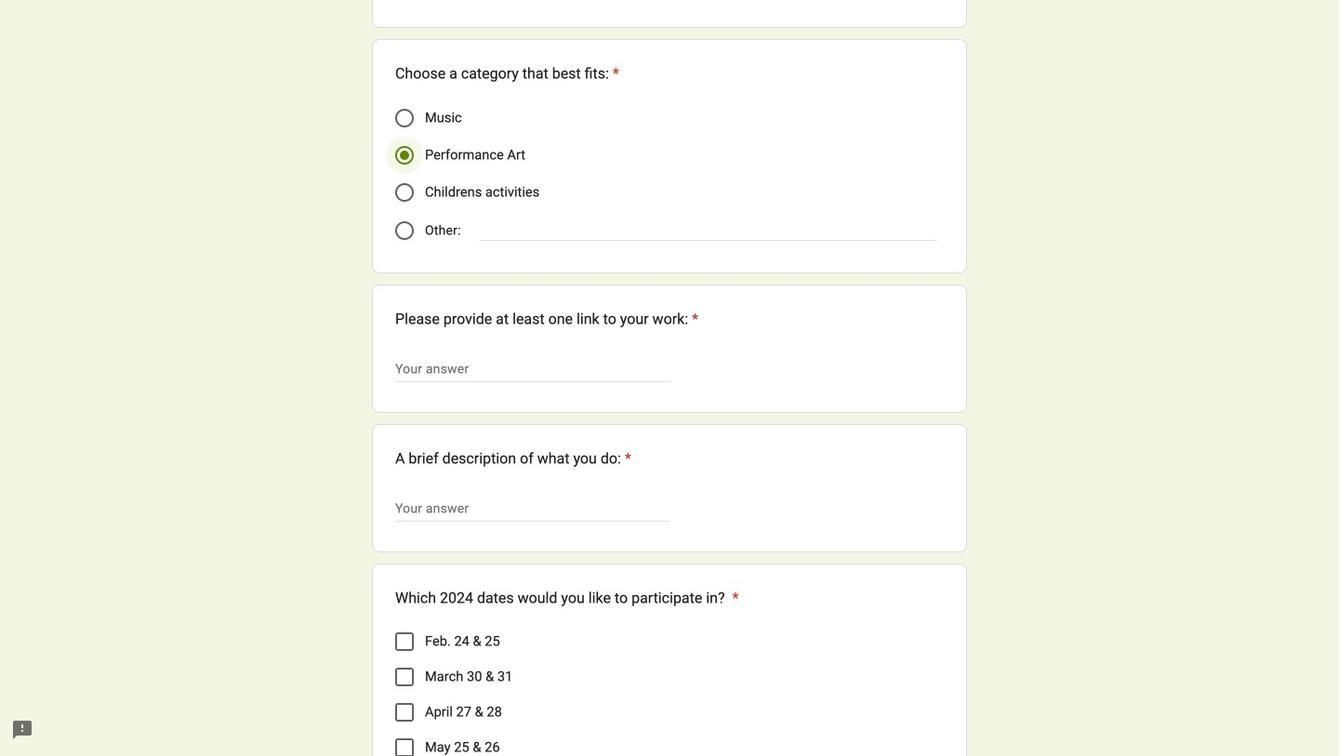 Task type: locate. For each thing, give the bounding box(es) containing it.
4 heading from the top
[[395, 587, 739, 609]]

3 heading from the top
[[395, 447, 631, 470]]

required question element
[[609, 62, 619, 85], [688, 308, 699, 330], [621, 447, 631, 470], [729, 587, 739, 609]]

report a problem to google image
[[11, 719, 33, 741]]

performance art image
[[400, 151, 409, 160]]

None radio
[[395, 221, 414, 240]]

march 30 & 31 image
[[397, 670, 412, 684]]

Music radio
[[395, 109, 414, 127]]

required question element for 3rd heading from the top of the page
[[621, 447, 631, 470]]

list
[[395, 624, 944, 756]]

May 25 & 26 checkbox
[[395, 738, 414, 756]]

heading
[[395, 62, 619, 85], [395, 308, 699, 330], [395, 447, 631, 470], [395, 587, 739, 609]]

None text field
[[395, 358, 670, 380], [395, 498, 670, 520], [395, 358, 670, 380], [395, 498, 670, 520]]

Performance Art radio
[[395, 146, 414, 165]]

1 heading from the top
[[395, 62, 619, 85]]

Childrens activities radio
[[395, 183, 414, 202]]

april 27 & 28 image
[[397, 705, 412, 720]]

feb. 24 & 25 image
[[397, 634, 412, 649]]

may 25 & 26 image
[[397, 740, 412, 755]]

March 30 & 31 checkbox
[[395, 668, 414, 686]]

childrens activities image
[[395, 183, 414, 202]]



Task type: describe. For each thing, give the bounding box(es) containing it.
music image
[[395, 109, 414, 127]]

April 27 & 28 checkbox
[[395, 703, 414, 722]]

required question element for second heading from the top
[[688, 308, 699, 330]]

Feb. 24 & 25 checkbox
[[395, 632, 414, 651]]

required question element for fourth heading from the bottom of the page
[[609, 62, 619, 85]]

required question element for first heading from the bottom
[[729, 587, 739, 609]]

Other response text field
[[480, 219, 936, 240]]

2 heading from the top
[[395, 308, 699, 330]]



Task type: vqa. For each thing, say whether or not it's contained in the screenshot.
Edit
no



